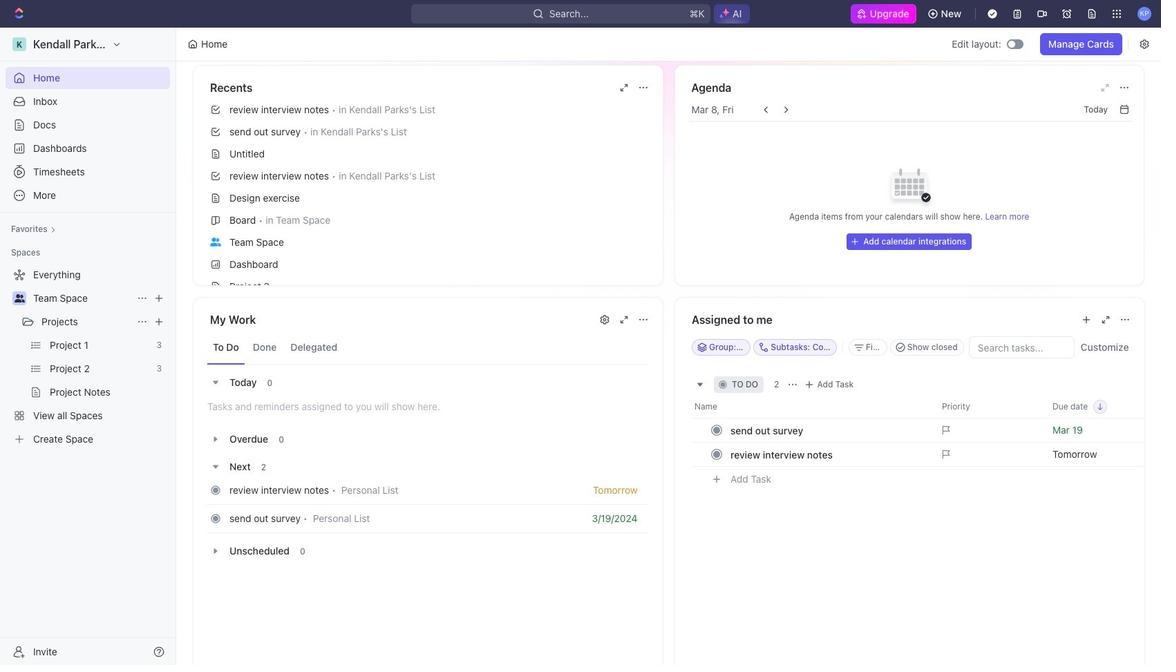Task type: describe. For each thing, give the bounding box(es) containing it.
user group image
[[14, 294, 25, 303]]

sidebar navigation
[[0, 28, 179, 666]]

user group image
[[210, 238, 221, 247]]

Search tasks... text field
[[969, 337, 1074, 358]]



Task type: vqa. For each thing, say whether or not it's contained in the screenshot.
USER GROUP image
yes



Task type: locate. For each thing, give the bounding box(es) containing it.
tree
[[6, 264, 170, 451]]

kendall parks's workspace, , element
[[12, 37, 26, 51]]

tree inside sidebar navigation
[[6, 264, 170, 451]]

tab list
[[207, 331, 649, 365]]



